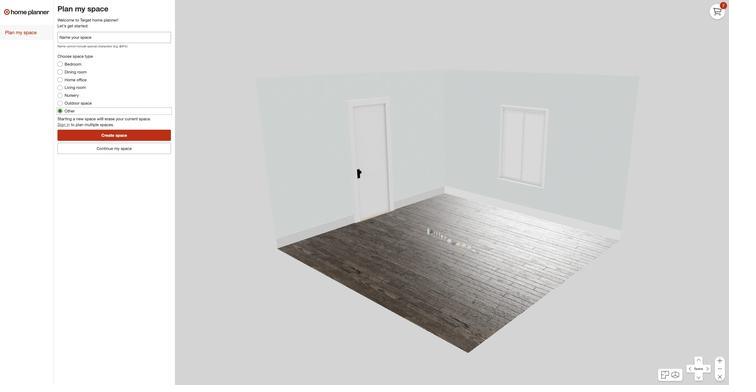 Task type: describe. For each thing, give the bounding box(es) containing it.
sign
[[58, 122, 66, 127]]

tilt camera up 30° image
[[695, 357, 703, 365]]

to inside starting a new space willl erase your current space. sign in to plan multiple spaces.
[[71, 122, 75, 127]]

1 horizontal spatial my
[[75, 4, 85, 13]]

plan inside button
[[5, 29, 15, 35]]

continue my space
[[97, 146, 132, 151]]

(e.g.
[[113, 44, 118, 48]]

bedroom
[[65, 62, 82, 67]]

name cannot include special characters (e.g. @#%)
[[58, 44, 128, 48]]

space right outdoor
[[81, 101, 92, 106]]

get
[[67, 23, 73, 28]]

Outdoor space radio
[[58, 101, 63, 106]]

plan my space button
[[0, 25, 53, 40]]

create space button
[[58, 130, 171, 141]]

my inside continue my space button
[[114, 146, 120, 151]]

space inside starting a new space willl erase your current space. sign in to plan multiple spaces.
[[85, 116, 96, 121]]

home
[[65, 77, 76, 82]]

home
[[92, 18, 103, 23]]

nursery
[[65, 93, 79, 98]]

Nursery radio
[[58, 93, 63, 98]]

Living room radio
[[58, 85, 63, 90]]

front view button icon image
[[672, 372, 680, 379]]

special
[[87, 44, 97, 48]]

top view button icon image
[[662, 371, 670, 379]]

choose space type
[[58, 54, 93, 59]]

a
[[73, 116, 75, 121]]

home office
[[65, 77, 87, 82]]

erase
[[105, 116, 115, 121]]

dining
[[65, 69, 76, 74]]

target
[[80, 18, 91, 23]]

living room
[[65, 85, 86, 90]]

plan my space inside button
[[5, 29, 37, 35]]

space down create space 'button'
[[121, 146, 132, 151]]

home planner landing page image
[[4, 4, 49, 20]]

1 horizontal spatial plan my space
[[58, 4, 108, 13]]

space
[[695, 367, 704, 371]]

0 vertical spatial plan
[[58, 4, 73, 13]]

@#%)
[[119, 44, 128, 48]]

in
[[67, 122, 70, 127]]

Home office radio
[[58, 77, 63, 82]]

space down "home planner landing page" image on the top left of page
[[24, 29, 37, 35]]

starting
[[58, 116, 72, 121]]

your
[[116, 116, 124, 121]]

sign in button
[[58, 122, 70, 128]]

office
[[77, 77, 87, 82]]

continue my space button
[[58, 143, 171, 154]]



Task type: vqa. For each thing, say whether or not it's contained in the screenshot.
&
no



Task type: locate. For each thing, give the bounding box(es) containing it.
to right the in
[[71, 122, 75, 127]]

my
[[75, 4, 85, 13], [16, 29, 22, 35], [114, 146, 120, 151]]

space up multiple
[[85, 116, 96, 121]]

living
[[65, 85, 75, 90]]

Bedroom radio
[[58, 62, 63, 67]]

choose
[[58, 54, 72, 59]]

1 horizontal spatial to
[[75, 18, 79, 23]]

room down office
[[76, 85, 86, 90]]

to up "started:"
[[75, 18, 79, 23]]

0 vertical spatial plan my space
[[58, 4, 108, 13]]

starting a new space willl erase your current space. sign in to plan multiple spaces.
[[58, 116, 151, 127]]

my right continue
[[114, 146, 120, 151]]

other
[[65, 108, 75, 114]]

2 horizontal spatial my
[[114, 146, 120, 151]]

1 vertical spatial room
[[76, 85, 86, 90]]

0 horizontal spatial plan
[[5, 29, 15, 35]]

room up office
[[77, 69, 87, 74]]

willl
[[97, 116, 104, 121]]

type
[[85, 54, 93, 59]]

create space
[[101, 133, 127, 138]]

welcome
[[58, 18, 74, 23]]

room for living room
[[76, 85, 86, 90]]

my up target
[[75, 4, 85, 13]]

space
[[87, 4, 108, 13], [24, 29, 37, 35], [73, 54, 84, 59], [81, 101, 92, 106], [85, 116, 96, 121], [116, 133, 127, 138], [121, 146, 132, 151]]

1 vertical spatial plan my space
[[5, 29, 37, 35]]

1 vertical spatial to
[[71, 122, 75, 127]]

Dining room radio
[[58, 70, 63, 75]]

1 vertical spatial my
[[16, 29, 22, 35]]

continue
[[97, 146, 113, 151]]

space up home on the left
[[87, 4, 108, 13]]

to inside welcome to target home planner! let's get started:
[[75, 18, 79, 23]]

Other radio
[[58, 109, 63, 114]]

characters
[[98, 44, 112, 48]]

0 horizontal spatial to
[[71, 122, 75, 127]]

space.
[[139, 116, 151, 121]]

new
[[76, 116, 84, 121]]

pan camera left 30° image
[[687, 365, 695, 373]]

pan camera right 30° image
[[703, 365, 712, 373]]

0 vertical spatial room
[[77, 69, 87, 74]]

dining room
[[65, 69, 87, 74]]

0 vertical spatial my
[[75, 4, 85, 13]]

spaces.
[[100, 122, 114, 127]]

current
[[125, 116, 138, 121]]

name
[[58, 44, 66, 48]]

7
[[723, 3, 725, 8]]

space up bedroom
[[73, 54, 84, 59]]

1 vertical spatial plan
[[5, 29, 15, 35]]

include
[[77, 44, 87, 48]]

outdoor
[[65, 101, 80, 106]]

to
[[75, 18, 79, 23], [71, 122, 75, 127]]

my down "home planner landing page" image on the top left of page
[[16, 29, 22, 35]]

plan
[[76, 122, 83, 127]]

planner!
[[104, 18, 118, 23]]

welcome to target home planner! let's get started:
[[58, 18, 118, 28]]

0 horizontal spatial plan my space
[[5, 29, 37, 35]]

room for dining room
[[77, 69, 87, 74]]

0 horizontal spatial my
[[16, 29, 22, 35]]

0 vertical spatial to
[[75, 18, 79, 23]]

space right "create"
[[116, 133, 127, 138]]

None text field
[[58, 32, 171, 43]]

7 button
[[711, 2, 728, 19]]

started:
[[74, 23, 88, 28]]

let's
[[58, 23, 66, 28]]

room
[[77, 69, 87, 74], [76, 85, 86, 90]]

plan my space up target
[[58, 4, 108, 13]]

create
[[101, 133, 114, 138]]

plan
[[58, 4, 73, 13], [5, 29, 15, 35]]

my inside plan my space button
[[16, 29, 22, 35]]

plan my space
[[58, 4, 108, 13], [5, 29, 37, 35]]

tilt camera down 30° image
[[695, 373, 703, 381]]

2 vertical spatial my
[[114, 146, 120, 151]]

cannot
[[66, 44, 76, 48]]

plan my space down "home planner landing page" image on the top left of page
[[5, 29, 37, 35]]

space inside 'button'
[[116, 133, 127, 138]]

1 horizontal spatial plan
[[58, 4, 73, 13]]

multiple
[[85, 122, 99, 127]]

outdoor space
[[65, 101, 92, 106]]



